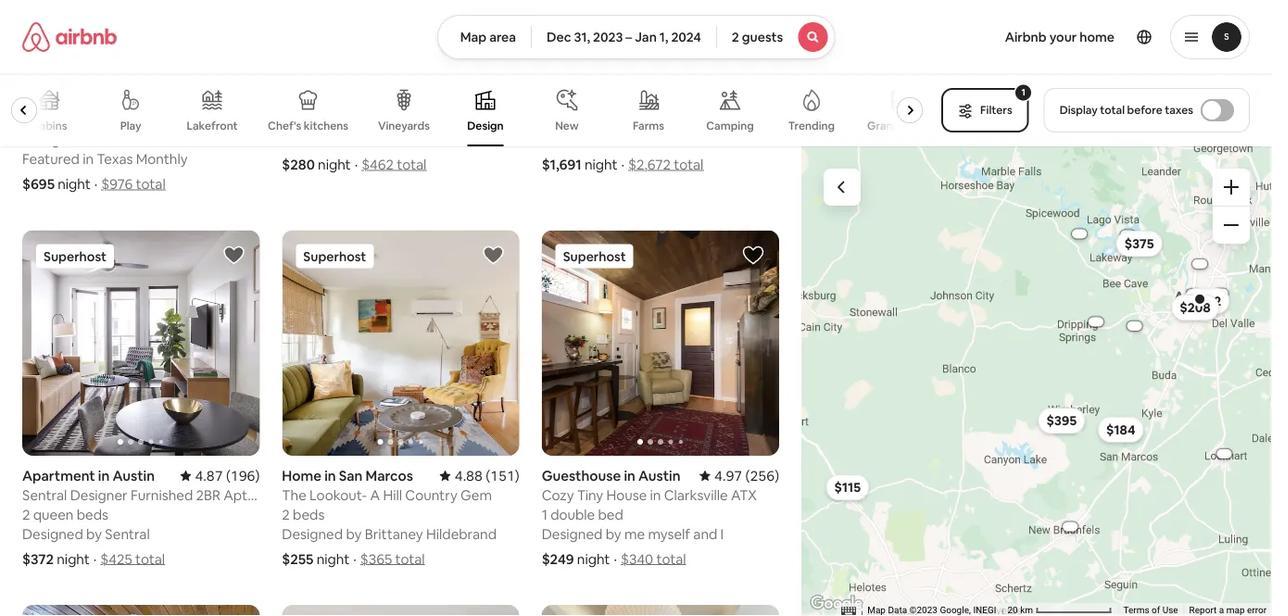 Task type: locate. For each thing, give the bounding box(es) containing it.
austin
[[113, 467, 155, 485], [638, 467, 680, 485]]

hildebrand
[[426, 525, 497, 543]]

in right apartment
[[98, 467, 110, 485]]

night inside home in san marcos the lookout- a hill country gem 2 beds designed by brittaney hildebrand $255 night · $365 total
[[317, 550, 350, 568]]

11 beds $1,691 night · $2,672 total
[[542, 131, 704, 174]]

night right $280
[[318, 156, 351, 174]]

in for home in lockhart
[[65, 92, 76, 110]]

1 horizontal spatial home
[[282, 467, 321, 485]]

terms of use
[[1123, 605, 1178, 616]]

night right $249
[[577, 550, 610, 568]]

home in san marcos the lookout- a hill country gem 2 beds designed by brittaney hildebrand $255 night · $365 total
[[282, 467, 497, 568]]

display total before taxes button
[[1044, 88, 1250, 132]]

beds inside 2 queen beds designed by sentral $372 night · $425 total
[[77, 505, 108, 524]]

group for home in san marcos
[[282, 230, 519, 456]]

2 inside button
[[732, 29, 739, 45]]

cabins
[[31, 119, 67, 133]]

beds inside 3 king beds featured in texas monthly $695 night · $976 total
[[63, 131, 95, 149]]

2 down the at the left of the page
[[282, 505, 290, 524]]

4.97 out of 5 average rating,  256 reviews image
[[700, 467, 779, 485]]

total right $462
[[397, 156, 427, 174]]

map for map area
[[460, 29, 487, 45]]

night down featured
[[58, 175, 91, 193]]

display total before taxes
[[1060, 103, 1193, 117]]

me
[[624, 525, 645, 543]]

trending
[[788, 119, 835, 133]]

report
[[1189, 605, 1217, 616]]

0 horizontal spatial $372
[[22, 550, 54, 568]]

in inside 3 king beds featured in texas monthly $695 night · $976 total
[[83, 150, 94, 168]]

add to wishlist: home in san marcos image
[[482, 244, 505, 266]]

report a map error
[[1189, 605, 1267, 616]]

san
[[339, 467, 363, 485]]

beds inside 11 beds $1,691 night · $2,672 total
[[556, 131, 588, 149]]

guests
[[742, 29, 783, 45]]

by up the $365
[[346, 525, 362, 543]]

©2023
[[909, 605, 938, 616]]

of
[[1152, 605, 1160, 616]]

beds down the at the left of the page
[[293, 505, 325, 524]]

0 horizontal spatial designed
[[22, 525, 83, 543]]

google,
[[940, 605, 971, 616]]

0 horizontal spatial 2
[[22, 505, 30, 524]]

map data ©2023 google, inegi
[[867, 605, 996, 616]]

in up cabins
[[65, 92, 76, 110]]

featured
[[22, 150, 80, 168]]

1 down cozy
[[542, 505, 547, 524]]

chef's kitchens
[[268, 119, 348, 133]]

a
[[1219, 605, 1224, 616]]

$372 button
[[1183, 288, 1230, 314]]

1 horizontal spatial austin
[[638, 467, 680, 485]]

beds down apartment in austin
[[77, 505, 108, 524]]

home in lockhart
[[22, 92, 138, 110]]

2 inside 2 queen beds designed by sentral $372 night · $425 total
[[22, 505, 30, 524]]

vineyards
[[378, 119, 430, 133]]

designed inside home in san marcos the lookout- a hill country gem 2 beds designed by brittaney hildebrand $255 night · $365 total
[[282, 525, 343, 543]]

$695
[[22, 175, 55, 193]]

by inside guesthouse in austin cozy tiny house in clarksville atx 1 double bed designed by me myself and i $249 night · $340 total
[[606, 525, 621, 543]]

0 horizontal spatial 1
[[542, 505, 547, 524]]

beds right king
[[63, 131, 95, 149]]

2 horizontal spatial by
[[606, 525, 621, 543]]

dec
[[547, 29, 571, 45]]

1 by from the left
[[86, 525, 102, 543]]

bed
[[598, 505, 623, 524]]

$425 total button
[[100, 550, 165, 568]]

lakefront
[[187, 119, 238, 133]]

night inside guesthouse in austin cozy tiny house in clarksville atx 1 double bed designed by me myself and i $249 night · $340 total
[[577, 550, 610, 568]]

$1,691
[[542, 156, 582, 174]]

0 horizontal spatial by
[[86, 525, 102, 543]]

1 horizontal spatial map
[[867, 605, 886, 616]]

1 horizontal spatial 1
[[1021, 86, 1026, 98]]

$375
[[1125, 235, 1154, 252]]

total down 'monthly'
[[136, 175, 166, 193]]

in left dripping
[[584, 92, 596, 110]]

· left $2,672 in the top of the page
[[621, 156, 625, 174]]

0 horizontal spatial austin
[[113, 467, 155, 485]]

pianos
[[902, 119, 937, 133]]

· left $340
[[614, 550, 617, 568]]

monthly
[[136, 150, 188, 168]]

(196)
[[226, 467, 260, 485]]

1 down airbnb on the right
[[1021, 86, 1026, 98]]

2 designed from the left
[[282, 525, 343, 543]]

$976 total button
[[101, 175, 166, 193]]

1 vertical spatial map
[[867, 605, 886, 616]]

apartment in austin
[[22, 467, 155, 485]]

design
[[467, 119, 504, 133]]

total down myself
[[656, 550, 686, 568]]

1 horizontal spatial designed
[[282, 525, 343, 543]]

inegi
[[973, 605, 996, 616]]

2 guests button
[[716, 15, 835, 59]]

2 inside home in san marcos the lookout- a hill country gem 2 beds designed by brittaney hildebrand $255 night · $365 total
[[282, 505, 290, 524]]

map left data
[[867, 605, 886, 616]]

night inside 3 king beds featured in texas monthly $695 night · $976 total
[[58, 175, 91, 193]]

3 designed from the left
[[542, 525, 603, 543]]

1 austin from the left
[[113, 467, 155, 485]]

in inside home in san marcos the lookout- a hill country gem 2 beds designed by brittaney hildebrand $255 night · $365 total
[[324, 467, 336, 485]]

beds inside 4 beds $280 night · $462 total
[[293, 131, 325, 149]]

designed down the queen
[[22, 525, 83, 543]]

total down sentral
[[135, 550, 165, 568]]

(256)
[[745, 467, 779, 485]]

designed
[[22, 525, 83, 543], [282, 525, 343, 543], [542, 525, 603, 543]]

· left the $365
[[353, 550, 356, 568]]

0 vertical spatial $372
[[1192, 293, 1221, 309]]

austin inside guesthouse in austin cozy tiny house in clarksville atx 1 double bed designed by me myself and i $249 night · $340 total
[[638, 467, 680, 485]]

home up new
[[542, 92, 581, 110]]

2 for 2 queen beds designed by sentral $372 night · $425 total
[[22, 505, 30, 524]]

in up house
[[624, 467, 635, 485]]

guesthouse
[[542, 467, 621, 485]]

1 vertical spatial 1
[[542, 505, 547, 524]]

by for designed by brittaney hildebrand
[[346, 525, 362, 543]]

total inside 2 queen beds designed by sentral $372 night · $425 total
[[135, 550, 165, 568]]

2 austin from the left
[[638, 467, 680, 485]]

(139)
[[486, 92, 519, 110]]

home for home in dripping springs
[[542, 92, 581, 110]]

night inside 11 beds $1,691 night · $2,672 total
[[585, 156, 618, 174]]

camping
[[706, 119, 754, 133]]

$255
[[282, 550, 314, 568]]

4.87 (196)
[[195, 467, 260, 485]]

$115 button
[[826, 474, 869, 500]]

· left $425
[[93, 550, 97, 568]]

total inside home in san marcos the lookout- a hill country gem 2 beds designed by brittaney hildebrand $255 night · $365 total
[[395, 550, 425, 568]]

beds right 4
[[293, 131, 325, 149]]

0 vertical spatial map
[[460, 29, 487, 45]]

error
[[1247, 605, 1267, 616]]

beds right 11
[[556, 131, 588, 149]]

$425
[[100, 550, 132, 568]]

0 horizontal spatial home
[[22, 92, 62, 110]]

None search field
[[437, 15, 835, 59]]

designed up $255
[[282, 525, 343, 543]]

austin for apartment
[[113, 467, 155, 485]]

by inside home in san marcos the lookout- a hill country gem 2 beds designed by brittaney hildebrand $255 night · $365 total
[[346, 525, 362, 543]]

in for apartment in austin
[[98, 467, 110, 485]]

$372 inside "button"
[[1192, 293, 1221, 309]]

1 horizontal spatial 2
[[282, 505, 290, 524]]

total left before
[[1100, 103, 1125, 117]]

austin for guesthouse
[[638, 467, 680, 485]]

in left texas
[[83, 150, 94, 168]]

1 vertical spatial $372
[[22, 550, 54, 568]]

1 designed from the left
[[22, 525, 83, 543]]

in left san
[[324, 467, 336, 485]]

by
[[86, 525, 102, 543], [346, 525, 362, 543], [606, 525, 621, 543]]

by left sentral
[[86, 525, 102, 543]]

lockhart
[[79, 92, 138, 110]]

designed down double
[[542, 525, 603, 543]]

sentral
[[105, 525, 150, 543]]

· left $976
[[94, 175, 98, 193]]

clarksville
[[664, 486, 728, 504]]

$462 total button
[[361, 156, 427, 174]]

0 vertical spatial 1
[[1021, 86, 1026, 98]]

2 horizontal spatial home
[[542, 92, 581, 110]]

display
[[1060, 103, 1098, 117]]

4.88
[[455, 467, 483, 485]]

home up cabins
[[22, 92, 62, 110]]

$340
[[621, 550, 653, 568]]

· inside 11 beds $1,691 night · $2,672 total
[[621, 156, 625, 174]]

map left area
[[460, 29, 487, 45]]

country
[[405, 486, 457, 504]]

2 horizontal spatial 2
[[732, 29, 739, 45]]

home inside home in san marcos the lookout- a hill country gem 2 beds designed by brittaney hildebrand $255 night · $365 total
[[282, 467, 321, 485]]

4.88 out of 5 average rating,  151 reviews image
[[440, 467, 519, 485]]

night right $255
[[317, 550, 350, 568]]

1 horizontal spatial by
[[346, 525, 362, 543]]

5.0
[[739, 92, 759, 110]]

·
[[355, 156, 358, 174], [621, 156, 625, 174], [94, 175, 98, 193], [93, 550, 97, 568], [353, 550, 356, 568], [614, 550, 617, 568]]

3 by from the left
[[606, 525, 621, 543]]

4.95 out of 5 average rating,  139 reviews image
[[440, 92, 519, 110]]

the
[[282, 486, 306, 504]]

total right $2,672 in the top of the page
[[674, 156, 704, 174]]

1
[[1021, 86, 1026, 98], [542, 505, 547, 524]]

4.95
[[455, 92, 483, 110]]

austin up sentral
[[113, 467, 155, 485]]

0 horizontal spatial map
[[460, 29, 487, 45]]

zoom in image
[[1224, 180, 1239, 195]]

2 left the queen
[[22, 505, 30, 524]]

· left $462
[[355, 156, 358, 174]]

none search field containing map area
[[437, 15, 835, 59]]

map area
[[460, 29, 516, 45]]

group
[[0, 74, 937, 146], [22, 230, 260, 456], [282, 230, 519, 456], [542, 230, 779, 456]]

$462
[[361, 156, 394, 174]]

austin up house
[[638, 467, 680, 485]]

2 horizontal spatial designed
[[542, 525, 603, 543]]

beds
[[63, 131, 95, 149], [293, 131, 325, 149], [556, 131, 588, 149], [77, 505, 108, 524], [293, 505, 325, 524]]

by down bed
[[606, 525, 621, 543]]

night right the $1,691
[[585, 156, 618, 174]]

total inside button
[[1100, 103, 1125, 117]]

home up the at the left of the page
[[282, 467, 321, 485]]

night inside 2 queen beds designed by sentral $372 night · $425 total
[[57, 550, 90, 568]]

kitchens
[[304, 119, 348, 133]]

total down brittaney
[[395, 550, 425, 568]]

2 by from the left
[[346, 525, 362, 543]]

map inside button
[[460, 29, 487, 45]]

dec 31, 2023 – jan 1, 2024 button
[[531, 15, 717, 59]]

$365
[[360, 550, 392, 568]]

designed inside guesthouse in austin cozy tiny house in clarksville atx 1 double bed designed by me myself and i $249 night · $340 total
[[542, 525, 603, 543]]

night
[[318, 156, 351, 174], [585, 156, 618, 174], [58, 175, 91, 193], [57, 550, 90, 568], [317, 550, 350, 568], [577, 550, 610, 568]]

1 horizontal spatial $372
[[1192, 293, 1221, 309]]

2 left guests
[[732, 29, 739, 45]]

report a map error link
[[1189, 605, 1267, 616]]

night left $425
[[57, 550, 90, 568]]



Task type: describe. For each thing, give the bounding box(es) containing it.
profile element
[[857, 0, 1250, 74]]

airbnb your home
[[1005, 29, 1115, 45]]

2 for 2 guests
[[732, 29, 739, 45]]

4.88 (151)
[[455, 467, 519, 485]]

google map
showing 20 stays. region
[[801, 146, 1272, 616]]

queen
[[33, 505, 74, 524]]

house
[[606, 486, 647, 504]]

dripping
[[599, 92, 655, 110]]

4.87
[[195, 467, 223, 485]]

· inside guesthouse in austin cozy tiny house in clarksville atx 1 double bed designed by me myself and i $249 night · $340 total
[[614, 550, 617, 568]]

4.95 (139)
[[455, 92, 519, 110]]

area
[[489, 29, 516, 45]]

total inside guesthouse in austin cozy tiny house in clarksville atx 1 double bed designed by me myself and i $249 night · $340 total
[[656, 550, 686, 568]]

chef's
[[268, 119, 301, 133]]

king
[[33, 131, 60, 149]]

guesthouse in austin cozy tiny house in clarksville atx 1 double bed designed by me myself and i $249 night · $340 total
[[542, 467, 757, 568]]

map for map data ©2023 google, inegi
[[867, 605, 886, 616]]

5.0 out of 5 average rating,  5 reviews image
[[724, 92, 779, 110]]

in right house
[[650, 486, 661, 504]]

in for home in san marcos the lookout- a hill country gem 2 beds designed by brittaney hildebrand $255 night · $365 total
[[324, 467, 336, 485]]

· inside home in san marcos the lookout- a hill country gem 2 beds designed by brittaney hildebrand $255 night · $365 total
[[353, 550, 356, 568]]

$2,672
[[628, 156, 671, 174]]

home
[[1080, 29, 1115, 45]]

$375 button
[[1116, 231, 1162, 257]]

home for home in lockhart
[[22, 92, 62, 110]]

your
[[1049, 29, 1077, 45]]

filters button
[[941, 88, 1029, 132]]

taxes
[[1165, 103, 1193, 117]]

grand
[[867, 119, 900, 133]]

apartment
[[22, 467, 95, 485]]

a
[[370, 486, 380, 504]]

filters
[[980, 103, 1012, 117]]

springs
[[658, 92, 707, 110]]

texas
[[97, 150, 133, 168]]

group containing cabins
[[0, 74, 937, 146]]

–
[[626, 29, 632, 45]]

(5)
[[762, 92, 779, 110]]

zoom out image
[[1224, 218, 1239, 233]]

play
[[120, 119, 141, 133]]

total inside 4 beds $280 night · $462 total
[[397, 156, 427, 174]]

· inside 4 beds $280 night · $462 total
[[355, 156, 358, 174]]

31,
[[574, 29, 590, 45]]

4.97 (256)
[[714, 467, 779, 485]]

add to wishlist: apartment in austin image
[[223, 244, 245, 266]]

3
[[22, 131, 30, 149]]

grand pianos
[[867, 119, 937, 133]]

cozy
[[542, 486, 574, 504]]

keyboard shortcuts image
[[841, 606, 856, 616]]

night inside 4 beds $280 night · $462 total
[[318, 156, 351, 174]]

tiny
[[577, 486, 603, 504]]

$184
[[1106, 421, 1135, 438]]

4 beds $280 night · $462 total
[[282, 131, 427, 174]]

in for guesthouse in austin cozy tiny house in clarksville atx 1 double bed designed by me myself and i $249 night · $340 total
[[624, 467, 635, 485]]

$340 total button
[[621, 550, 686, 568]]

designed for designed by brittaney hildebrand
[[282, 525, 343, 543]]

km
[[1020, 605, 1033, 616]]

5.0 (5)
[[739, 92, 779, 110]]

4.93 (27)
[[203, 92, 260, 110]]

designed inside 2 queen beds designed by sentral $372 night · $425 total
[[22, 525, 83, 543]]

$280
[[282, 156, 315, 174]]

before
[[1127, 103, 1162, 117]]

jan
[[635, 29, 657, 45]]

by inside 2 queen beds designed by sentral $372 night · $425 total
[[86, 525, 102, 543]]

· inside 2 queen beds designed by sentral $372 night · $425 total
[[93, 550, 97, 568]]

11
[[542, 131, 553, 149]]

$395 button
[[1038, 408, 1085, 434]]

group for guesthouse in austin
[[542, 230, 779, 456]]

by for designed by me myself and i
[[606, 525, 621, 543]]

$2,099 button
[[1116, 321, 1153, 331]]

$208 button
[[1171, 295, 1219, 321]]

20 km button
[[1002, 603, 1118, 616]]

group for apartment in austin
[[22, 230, 260, 456]]

20
[[1008, 605, 1018, 616]]

use
[[1162, 605, 1178, 616]]

lookout-
[[309, 486, 367, 504]]

home in dripping springs
[[542, 92, 707, 110]]

$372 inside 2 queen beds designed by sentral $372 night · $425 total
[[22, 550, 54, 568]]

4.93 out of 5 average rating,  27 reviews image
[[188, 92, 260, 110]]

$115
[[834, 479, 861, 496]]

total inside 11 beds $1,691 night · $2,672 total
[[674, 156, 704, 174]]

$2,672 total button
[[628, 156, 704, 174]]

data
[[888, 605, 907, 616]]

terms
[[1123, 605, 1149, 616]]

designed for designed by me myself and i
[[542, 525, 603, 543]]

$184 button
[[1098, 417, 1144, 443]]

in for home in dripping springs
[[584, 92, 596, 110]]

3 king beds featured in texas monthly $695 night · $976 total
[[22, 131, 188, 193]]

1 inside guesthouse in austin cozy tiny house in clarksville atx 1 double bed designed by me myself and i $249 night · $340 total
[[542, 505, 547, 524]]

google image
[[806, 592, 867, 616]]

terms of use link
[[1123, 605, 1178, 616]]

double
[[550, 505, 595, 524]]

i
[[720, 525, 724, 543]]

airbnb
[[1005, 29, 1047, 45]]

4.87 out of 5 average rating,  196 reviews image
[[180, 467, 260, 485]]

· inside 3 king beds featured in texas monthly $695 night · $976 total
[[94, 175, 98, 193]]

total inside 3 king beds featured in texas monthly $695 night · $976 total
[[136, 175, 166, 193]]

atx
[[731, 486, 757, 504]]

hill
[[383, 486, 402, 504]]

$208
[[1180, 299, 1211, 316]]

airbnb your home link
[[994, 18, 1126, 57]]

4
[[282, 131, 290, 149]]

$395
[[1046, 412, 1077, 429]]

myself
[[648, 525, 690, 543]]

add to wishlist: guesthouse in austin image
[[742, 244, 764, 266]]

beds inside home in san marcos the lookout- a hill country gem 2 beds designed by brittaney hildebrand $255 night · $365 total
[[293, 505, 325, 524]]

new
[[555, 119, 579, 133]]



Task type: vqa. For each thing, say whether or not it's contained in the screenshot.
the night in 4 beds $280 night · $462 total
yes



